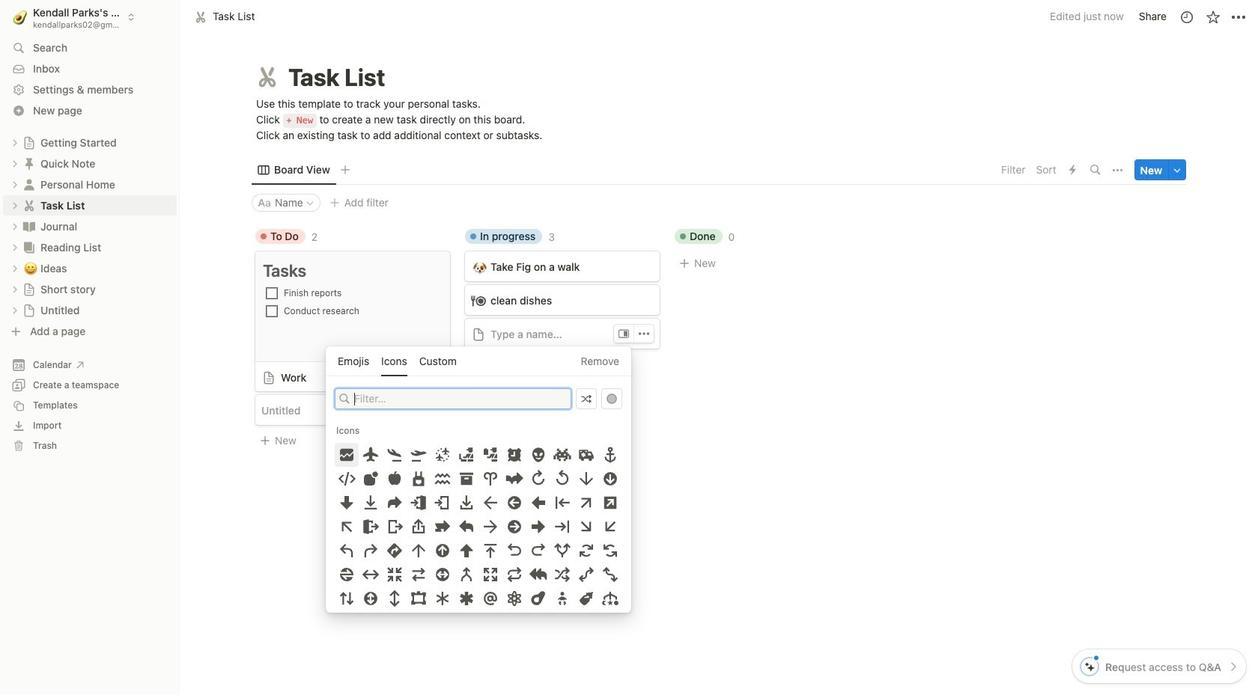 Task type: describe. For each thing, give the bounding box(es) containing it.
updates image
[[1179, 9, 1194, 24]]

select icon color, no color selected image
[[607, 394, 617, 405]]

🐶 image
[[473, 259, 487, 276]]

create and view automations image
[[1070, 165, 1076, 176]]



Task type: locate. For each thing, give the bounding box(es) containing it.
🥑 image
[[13, 8, 27, 26]]

Filter… text field
[[354, 392, 567, 407]]

tab
[[252, 160, 336, 181]]

favorite image
[[1205, 9, 1220, 24]]

change page icon image
[[254, 64, 281, 91]]

tab list
[[252, 155, 997, 185]]



Task type: vqa. For each thing, say whether or not it's contained in the screenshot.
Previous page icon
no



